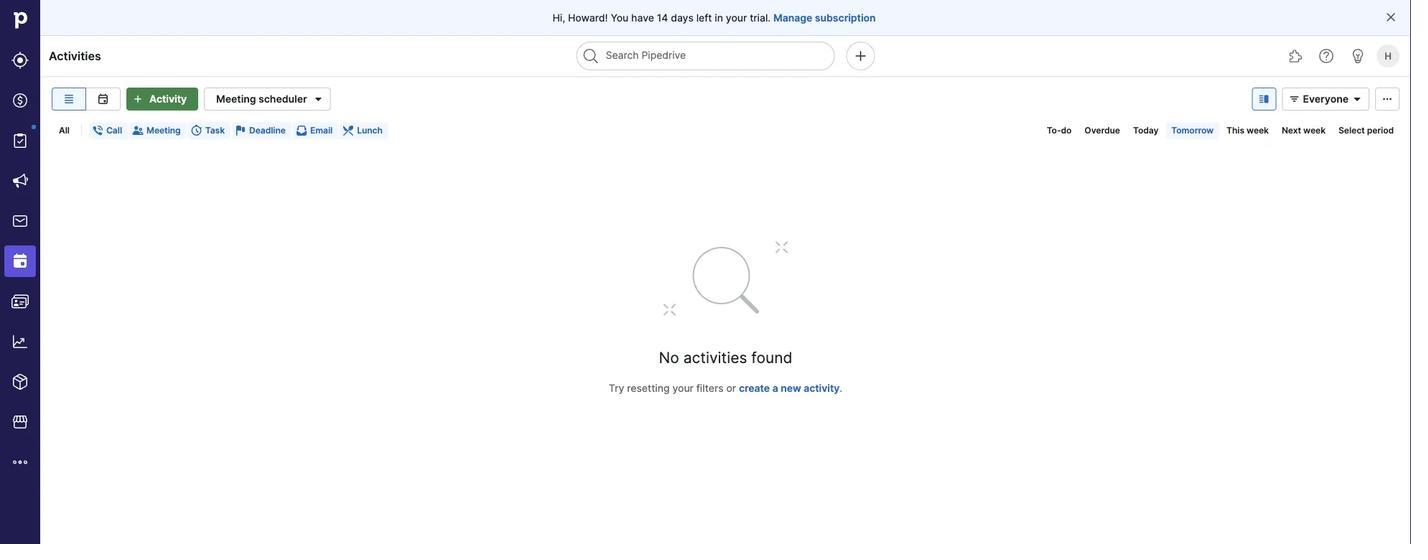 Task type: vqa. For each thing, say whether or not it's contained in the screenshot.
top Company settings
no



Task type: locate. For each thing, give the bounding box(es) containing it.
meeting scheduler
[[216, 93, 307, 105]]

have
[[631, 11, 654, 24]]

your
[[726, 11, 747, 24], [673, 382, 694, 394]]

task button
[[188, 122, 231, 139]]

resetting
[[627, 382, 670, 394]]

0 horizontal spatial meeting
[[147, 125, 181, 136]]

0 horizontal spatial week
[[1247, 125, 1269, 136]]

list image
[[60, 93, 78, 105]]

color primary image inside meeting button
[[132, 125, 144, 136]]

week right this
[[1247, 125, 1269, 136]]

0 vertical spatial your
[[726, 11, 747, 24]]

overdue
[[1085, 125, 1120, 136]]

howard!
[[568, 11, 608, 24]]

today
[[1133, 125, 1159, 136]]

or
[[726, 382, 736, 394]]

calendar image
[[94, 93, 112, 105]]

lunch
[[357, 125, 383, 136]]

color primary image right task
[[235, 125, 246, 136]]

color primary image inside call button
[[92, 125, 103, 136]]

scheduler
[[259, 93, 307, 105]]

meeting inside meeting scheduler button
[[216, 93, 256, 105]]

color primary image inside deadline "button"
[[235, 125, 246, 136]]

new
[[781, 382, 801, 394]]

1 week from the left
[[1247, 125, 1269, 136]]

0 vertical spatial meeting
[[216, 93, 256, 105]]

Search Pipedrive field
[[576, 42, 835, 70]]

meeting up task
[[216, 93, 256, 105]]

deadline
[[249, 125, 286, 136]]

no
[[659, 348, 679, 367]]

color primary image left email
[[296, 125, 307, 136]]

color primary image for everyone
[[1286, 93, 1303, 105]]

color primary image left task
[[191, 125, 202, 136]]

overdue button
[[1079, 122, 1126, 139]]

all
[[59, 125, 70, 136]]

color primary image inside task button
[[191, 125, 202, 136]]

sales assistant image
[[1349, 47, 1367, 65]]

next
[[1282, 125, 1301, 136]]

0 horizontal spatial your
[[673, 382, 694, 394]]

tomorrow
[[1172, 125, 1214, 136]]

meeting inside meeting button
[[147, 125, 181, 136]]

hi,
[[553, 11, 565, 24]]

left
[[696, 11, 712, 24]]

1 horizontal spatial your
[[726, 11, 747, 24]]

menu
[[0, 0, 40, 544]]

week
[[1247, 125, 1269, 136], [1304, 125, 1326, 136]]

color primary image up email
[[310, 90, 327, 108]]

.
[[840, 382, 843, 394]]

color primary image
[[310, 90, 327, 108], [1286, 93, 1303, 105], [1349, 93, 1366, 105], [235, 125, 246, 136], [343, 125, 354, 136]]

meeting down activity button
[[147, 125, 181, 136]]

open details in full view image
[[1256, 93, 1273, 105]]

color primary image inside email button
[[296, 125, 307, 136]]

try resetting your filters or create a new activity .
[[609, 382, 843, 394]]

select period
[[1339, 125, 1394, 136]]

week right the next
[[1304, 125, 1326, 136]]

color primary image right open details in full view image
[[1286, 93, 1303, 105]]

menu item
[[0, 241, 40, 282]]

this week button
[[1221, 122, 1275, 139]]

manage subscription link
[[773, 10, 876, 25]]

insights image
[[11, 333, 29, 350]]

color primary image inside lunch button
[[343, 125, 354, 136]]

color primary image
[[1385, 11, 1397, 23], [92, 125, 103, 136], [132, 125, 144, 136], [191, 125, 202, 136], [296, 125, 307, 136]]

color undefined image
[[11, 132, 29, 149]]

meeting button
[[129, 122, 186, 139]]

color primary image left lunch
[[343, 125, 354, 136]]

color primary image left call
[[92, 125, 103, 136]]

quick help image
[[1318, 47, 1335, 65]]

week inside button
[[1247, 125, 1269, 136]]

color primary image right call
[[132, 125, 144, 136]]

create
[[739, 382, 770, 394]]

meeting for meeting scheduler
[[216, 93, 256, 105]]

week for next week
[[1304, 125, 1326, 136]]

empty state image
[[640, 237, 812, 323]]

activity
[[149, 93, 187, 105]]

1 vertical spatial meeting
[[147, 125, 181, 136]]

1 horizontal spatial week
[[1304, 125, 1326, 136]]

create a new activity link
[[739, 382, 840, 394]]

2 week from the left
[[1304, 125, 1326, 136]]

period
[[1367, 125, 1394, 136]]

your right in
[[726, 11, 747, 24]]

more image
[[11, 454, 29, 471]]

found
[[751, 348, 793, 367]]

meeting
[[216, 93, 256, 105], [147, 125, 181, 136]]

your left filters
[[673, 382, 694, 394]]

everyone
[[1303, 93, 1349, 105]]

meeting scheduler button
[[204, 88, 331, 111]]

lunch button
[[340, 122, 388, 139]]

week inside button
[[1304, 125, 1326, 136]]

1 horizontal spatial meeting
[[216, 93, 256, 105]]



Task type: describe. For each thing, give the bounding box(es) containing it.
sales inbox image
[[11, 213, 29, 230]]

hi, howard! you have 14 days left in your  trial. manage subscription
[[553, 11, 876, 24]]

home image
[[9, 9, 31, 31]]

next week
[[1282, 125, 1326, 136]]

to-do
[[1047, 125, 1072, 136]]

activities image
[[11, 253, 29, 270]]

contacts image
[[11, 293, 29, 310]]

do
[[1061, 125, 1072, 136]]

more actions image
[[1379, 93, 1396, 105]]

next week button
[[1276, 122, 1332, 139]]

marketplace image
[[11, 414, 29, 431]]

color primary image for meeting
[[132, 125, 144, 136]]

activity
[[804, 382, 840, 394]]

color primary image for email
[[296, 125, 307, 136]]

subscription
[[815, 11, 876, 24]]

deadline button
[[232, 122, 292, 139]]

quick add image
[[852, 47, 869, 65]]

color primary image for call
[[92, 125, 103, 136]]

color primary image up h
[[1385, 11, 1397, 23]]

select period button
[[1333, 122, 1400, 139]]

h button
[[1374, 42, 1403, 70]]

manage
[[773, 11, 813, 24]]

leads image
[[11, 52, 29, 69]]

color primary image left more actions image on the right top
[[1349, 93, 1366, 105]]

1 vertical spatial your
[[673, 382, 694, 394]]

this week
[[1227, 125, 1269, 136]]

meeting for meeting
[[147, 125, 181, 136]]

email
[[310, 125, 333, 136]]

activities
[[49, 49, 101, 63]]

everyone button
[[1282, 88, 1370, 111]]

color primary inverted image
[[129, 93, 147, 105]]

in
[[715, 11, 723, 24]]

select
[[1339, 125, 1365, 136]]

deals image
[[11, 92, 29, 109]]

call button
[[89, 122, 128, 139]]

color primary image for task
[[191, 125, 202, 136]]

14
[[657, 11, 668, 24]]

campaigns image
[[11, 172, 29, 190]]

color primary image inside meeting scheduler button
[[310, 90, 327, 108]]

activity button
[[126, 88, 198, 111]]

to-do button
[[1041, 122, 1078, 139]]

filters
[[696, 382, 724, 394]]

you
[[611, 11, 629, 24]]

activities
[[684, 348, 747, 367]]

email button
[[293, 122, 338, 139]]

this
[[1227, 125, 1245, 136]]

a
[[772, 382, 778, 394]]

trial.
[[750, 11, 771, 24]]

products image
[[11, 373, 29, 391]]

call
[[106, 125, 122, 136]]

today button
[[1127, 122, 1164, 139]]

all button
[[53, 122, 75, 139]]

to-
[[1047, 125, 1061, 136]]

tomorrow button
[[1166, 122, 1220, 139]]

color primary image for lunch
[[343, 125, 354, 136]]

no activities found
[[659, 348, 793, 367]]

h
[[1385, 50, 1392, 61]]

week for this week
[[1247, 125, 1269, 136]]

color primary image for deadline
[[235, 125, 246, 136]]

days
[[671, 11, 694, 24]]

try
[[609, 382, 624, 394]]

task
[[205, 125, 225, 136]]



